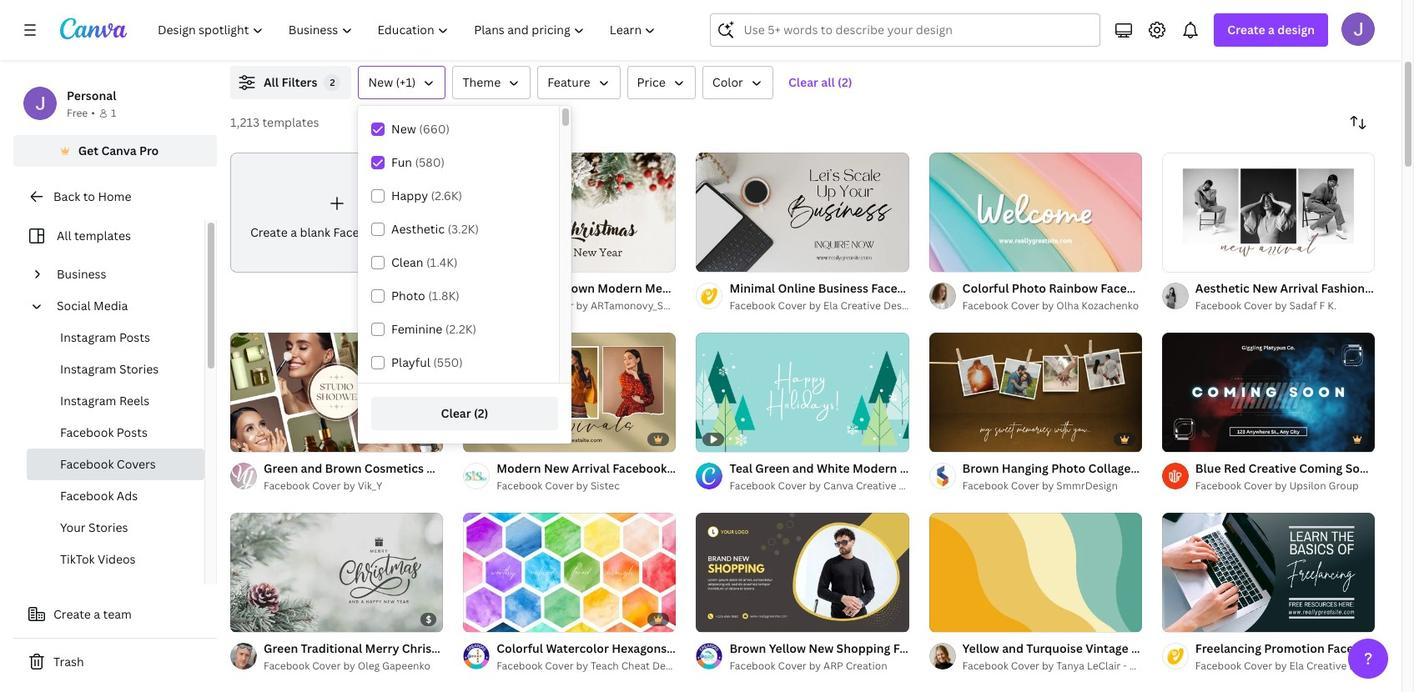 Task type: describe. For each thing, give the bounding box(es) containing it.
colorful watercolor hexagons affirmations facebook cover facebook cover by teach cheat designs
[[497, 641, 834, 673]]

so
[[1130, 659, 1142, 673]]

top level navigation element
[[147, 13, 671, 47]]

feature
[[548, 74, 591, 90]]

all
[[822, 74, 835, 90]]

olha
[[1057, 299, 1080, 313]]

facebook posts link
[[27, 417, 205, 449]]

photo inside colorful photo rainbow facebook cover facebook cover by olha kozachenko
[[1012, 280, 1047, 296]]

•
[[91, 106, 95, 120]]

all templates
[[57, 228, 131, 244]]

colorful photo rainbow facebook cover image
[[930, 153, 1143, 272]]

group
[[1329, 479, 1360, 493]]

clear all (2)
[[789, 74, 853, 90]]

instagram for instagram stories
[[60, 361, 116, 377]]

facebook posts
[[60, 425, 148, 441]]

affirmations
[[670, 641, 741, 657]]

swell
[[1145, 659, 1170, 673]]

design
[[1278, 22, 1316, 38]]

sadaf
[[1290, 299, 1318, 313]]

posts for facebook posts
[[117, 425, 148, 441]]

covers
[[117, 457, 156, 472]]

aesthetic new arrival fashion collage facebook cover image
[[1163, 153, 1376, 272]]

aesthetic new arrival fashion collage f facebook cover by sadaf f k.
[[1196, 280, 1415, 313]]

1 vertical spatial canva
[[824, 480, 854, 494]]

create for create a blank facebook cover
[[250, 224, 288, 240]]

templates for 1,213 templates
[[262, 114, 319, 130]]

facebook cover by vik_y link
[[264, 478, 443, 495]]

business inside "link"
[[57, 266, 106, 282]]

feminine
[[392, 321, 443, 337]]

facebook cover by vik_y
[[264, 479, 383, 493]]

blue red creative coming soon facebo facebook cover by upsilon group
[[1196, 461, 1415, 493]]

tiktok videos link
[[27, 544, 205, 576]]

studio inside yellow and turquoise vintage rainbow desktop wallpaper facebook cover by tanya leclair - so swell studio
[[1173, 659, 1205, 673]]

by inside modern new arrival facebook cover facebook cover by sistec
[[576, 479, 589, 493]]

-
[[1124, 659, 1128, 673]]

tanya
[[1057, 659, 1085, 673]]

clear (2) button
[[371, 397, 558, 431]]

theme button
[[453, 66, 531, 99]]

(2.6k)
[[431, 188, 463, 204]]

clean (1.4k)
[[392, 255, 458, 270]]

facebook inside blue red creative coming soon facebo facebook cover by upsilon group
[[1196, 479, 1242, 493]]

kozachenko
[[1082, 299, 1140, 313]]

brown yellow new shopping facebook cover link
[[730, 641, 985, 659]]

get canva pro button
[[13, 135, 217, 167]]

create a design button
[[1215, 13, 1329, 47]]

blank
[[300, 224, 331, 240]]

collage inside "brown hanging photo collage facebook cover facebook cover by smmrdesign"
[[1089, 461, 1131, 476]]

price button
[[627, 66, 696, 99]]

create a blank facebook cover link
[[230, 153, 443, 273]]

leclair
[[1088, 659, 1121, 673]]

by inside the freelancing promotion facebook cover facebook cover by ela creative designs
[[1276, 659, 1288, 673]]

vik_y
[[358, 479, 383, 493]]

1
[[111, 106, 116, 120]]

facebook inside yellow and turquoise vintage rainbow desktop wallpaper facebook cover by tanya leclair - so swell studio
[[963, 659, 1009, 673]]

instagram for instagram reels
[[60, 393, 116, 409]]

videos
[[98, 552, 136, 568]]

red
[[1225, 461, 1247, 476]]

clear for clear (2)
[[441, 406, 471, 422]]

facebook cover by ela creative designs link for promotion
[[1196, 658, 1388, 675]]

promotion
[[1265, 641, 1325, 657]]

yellow and turquoise vintage rainbow desktop wallpaper link
[[963, 640, 1292, 658]]

(2.2k)
[[446, 321, 477, 337]]

to
[[83, 189, 95, 205]]

instagram reels
[[60, 393, 150, 409]]

instagram posts
[[60, 330, 150, 346]]

ela inside the freelancing promotion facebook cover facebook cover by ela creative designs
[[1290, 659, 1305, 673]]

a for blank
[[291, 224, 297, 240]]

all templates link
[[23, 220, 195, 252]]

(3.2k)
[[448, 221, 479, 237]]

k.
[[1328, 299, 1337, 313]]

facebook cover by oleg gapeenko link
[[264, 658, 443, 675]]

arp
[[824, 660, 844, 674]]

by inside minimal online business facebook cover photo facebook cover by ela creative designs
[[810, 299, 822, 313]]

vintage
[[1086, 641, 1129, 657]]

back
[[53, 189, 80, 205]]

new inside aesthetic new arrival fashion collage f facebook cover by sadaf f k.
[[1253, 280, 1278, 296]]

media
[[94, 298, 128, 314]]

2
[[330, 76, 335, 88]]

happy (2.6k)
[[392, 188, 463, 204]]

facebook cover by sistec link
[[497, 478, 676, 495]]

canva inside button
[[101, 143, 137, 159]]

create for create a team
[[53, 607, 91, 623]]

Sort by button
[[1342, 106, 1376, 139]]

templates for all templates
[[74, 228, 131, 244]]

facebook covers
[[60, 457, 156, 472]]

ela inside minimal online business facebook cover photo facebook cover by ela creative designs
[[824, 299, 839, 313]]

facebook inside aesthetic new arrival fashion collage f facebook cover by sadaf f k.
[[1196, 299, 1242, 313]]

1,213 templates
[[230, 114, 319, 130]]

wallpaper
[[1234, 641, 1292, 657]]

colorful watercolor hexagons affirmations facebook cover image
[[463, 513, 676, 633]]

instagram reels link
[[27, 386, 205, 417]]

aesthetic for aesthetic new arrival fashion collage f facebook cover by sadaf f k.
[[1196, 280, 1250, 296]]

rainbow inside yellow and turquoise vintage rainbow desktop wallpaper facebook cover by tanya leclair - so swell studio
[[1132, 641, 1181, 657]]

clean
[[392, 255, 424, 270]]

creative inside facebook cover by canva creative studio link
[[856, 480, 897, 494]]

instagram for instagram posts
[[60, 330, 116, 346]]

yellow inside yellow and turquoise vintage rainbow desktop wallpaper facebook cover by tanya leclair - so swell studio
[[963, 641, 1000, 657]]

$
[[426, 613, 432, 626]]

by inside brown yellow new shopping facebook cover facebook cover by arp creation
[[810, 660, 822, 674]]

facebook cover by canva creative studio
[[730, 480, 931, 494]]

social
[[57, 298, 91, 314]]

color
[[713, 74, 744, 90]]

facebook cover by artamonovy_studio link
[[497, 298, 695, 315]]

green traditional merry christmas and happy new year facebook cover image
[[230, 513, 443, 633]]

colorful for colorful photo rainbow facebook cover
[[963, 280, 1010, 296]]

minimal
[[730, 280, 776, 296]]

get canva pro
[[78, 143, 159, 159]]

a for design
[[1269, 22, 1275, 38]]

back to home
[[53, 189, 131, 205]]

stories for instagram stories
[[119, 361, 159, 377]]



Task type: locate. For each thing, give the bounding box(es) containing it.
new (+1)
[[369, 74, 416, 90]]

create for create a design
[[1228, 22, 1266, 38]]

by inside colorful watercolor hexagons affirmations facebook cover facebook cover by teach cheat designs
[[576, 659, 589, 673]]

1 vertical spatial studio
[[1173, 659, 1205, 673]]

new up "facebook cover by sadaf f k." link
[[1253, 280, 1278, 296]]

0 vertical spatial aesthetic
[[392, 221, 445, 237]]

1 vertical spatial facebook cover by ela creative designs link
[[1196, 658, 1388, 675]]

all for all filters
[[264, 74, 279, 90]]

0 horizontal spatial colorful
[[497, 641, 543, 657]]

creative
[[841, 299, 881, 313], [1249, 461, 1297, 476], [856, 480, 897, 494], [1307, 659, 1348, 673]]

colorful inside colorful watercolor hexagons affirmations facebook cover facebook cover by teach cheat designs
[[497, 641, 543, 657]]

clear left all
[[789, 74, 819, 90]]

facebo
[[1378, 461, 1415, 476]]

3 instagram from the top
[[60, 393, 116, 409]]

minimal online business facebook cover photo image
[[697, 153, 910, 272]]

0 vertical spatial clear
[[789, 74, 819, 90]]

1 vertical spatial posts
[[117, 425, 148, 441]]

cover inside blue red creative coming soon facebo facebook cover by upsilon group
[[1245, 479, 1273, 493]]

1 horizontal spatial create
[[250, 224, 288, 240]]

colorful inside colorful photo rainbow facebook cover facebook cover by olha kozachenko
[[963, 280, 1010, 296]]

posts down reels
[[117, 425, 148, 441]]

brown for brown yellow new shopping facebook cover
[[730, 641, 767, 657]]

arrival up sadaf
[[1281, 280, 1319, 296]]

clear inside clear (2) button
[[441, 406, 471, 422]]

0 horizontal spatial ela
[[824, 299, 839, 313]]

freelancing
[[1196, 641, 1262, 657]]

posts for instagram posts
[[119, 330, 150, 346]]

blue red creative coming soon facebo link
[[1196, 460, 1415, 478]]

rainbow up the olha
[[1050, 280, 1099, 296]]

designs for facebook
[[884, 299, 922, 313]]

designs inside colorful watercolor hexagons affirmations facebook cover facebook cover by teach cheat designs
[[653, 659, 690, 673]]

0 horizontal spatial business
[[57, 266, 106, 282]]

yellow left the and
[[963, 641, 1000, 657]]

2 horizontal spatial create
[[1228, 22, 1266, 38]]

aesthetic inside aesthetic new arrival fashion collage f facebook cover by sadaf f k.
[[1196, 280, 1250, 296]]

facebook cover by arp creation link
[[730, 659, 910, 676]]

brown for brown hanging photo collage facebook cover
[[963, 461, 1000, 476]]

brown up facebook cover by arp creation link at bottom right
[[730, 641, 767, 657]]

brown hanging photo collage facebook cover link
[[963, 460, 1225, 478]]

a left blank
[[291, 224, 297, 240]]

a inside button
[[94, 607, 100, 623]]

posts down the social media link
[[119, 330, 150, 346]]

1 horizontal spatial business
[[819, 280, 869, 296]]

1 horizontal spatial aesthetic
[[1196, 280, 1250, 296]]

facebook cover by artamonovy_studio
[[497, 299, 695, 313]]

stories inside instagram stories link
[[119, 361, 159, 377]]

colorful left watercolor
[[497, 641, 543, 657]]

1 horizontal spatial studio
[[1173, 659, 1205, 673]]

white and brown modern merry christmas and happy new year facebook cover image
[[463, 153, 676, 272]]

stories down facebook ads link
[[89, 520, 128, 536]]

by inside colorful photo rainbow facebook cover facebook cover by olha kozachenko
[[1043, 299, 1055, 313]]

new
[[369, 74, 393, 90], [392, 121, 416, 137], [1253, 280, 1278, 296], [544, 461, 569, 476], [809, 641, 834, 657]]

facebook cover by ela creative designs link
[[730, 298, 922, 315], [1196, 658, 1388, 675]]

2 horizontal spatial designs
[[1350, 659, 1388, 673]]

0 horizontal spatial create
[[53, 607, 91, 623]]

your stories link
[[27, 513, 205, 544]]

modern
[[497, 461, 541, 476]]

aesthetic up "facebook cover by sadaf f k." link
[[1196, 280, 1250, 296]]

collage up the smmrdesign
[[1089, 461, 1131, 476]]

freelancing promotion facebook cover link
[[1196, 640, 1415, 658]]

2 instagram from the top
[[60, 361, 116, 377]]

happy
[[392, 188, 428, 204]]

f right fashion
[[1414, 280, 1415, 296]]

new (+1) button
[[358, 66, 446, 99]]

2 filter options selected element
[[324, 74, 341, 91]]

blue
[[1196, 461, 1222, 476]]

1 vertical spatial a
[[291, 224, 297, 240]]

0 vertical spatial rainbow
[[1050, 280, 1099, 296]]

designs inside the freelancing promotion facebook cover facebook cover by ela creative designs
[[1350, 659, 1388, 673]]

social media link
[[50, 291, 195, 322]]

1 horizontal spatial facebook cover by ela creative designs link
[[1196, 658, 1388, 675]]

watercolor
[[546, 641, 609, 657]]

brown inside brown yellow new shopping facebook cover facebook cover by arp creation
[[730, 641, 767, 657]]

new inside modern new arrival facebook cover facebook cover by sistec
[[544, 461, 569, 476]]

create a team
[[53, 607, 132, 623]]

rainbow inside colorful photo rainbow facebook cover facebook cover by olha kozachenko
[[1050, 280, 1099, 296]]

designs inside minimal online business facebook cover photo facebook cover by ela creative designs
[[884, 299, 922, 313]]

creative inside minimal online business facebook cover photo facebook cover by ela creative designs
[[841, 299, 881, 313]]

0 vertical spatial instagram
[[60, 330, 116, 346]]

by inside "brown hanging photo collage facebook cover facebook cover by smmrdesign"
[[1043, 479, 1055, 493]]

trash
[[53, 654, 84, 670]]

1 horizontal spatial (2)
[[838, 74, 853, 90]]

instagram stories link
[[27, 354, 205, 386]]

stories
[[119, 361, 159, 377], [89, 520, 128, 536]]

templates down back to home
[[74, 228, 131, 244]]

1 horizontal spatial ela
[[1290, 659, 1305, 673]]

0 horizontal spatial a
[[94, 607, 100, 623]]

0 horizontal spatial rainbow
[[1050, 280, 1099, 296]]

aesthetic for aesthetic (3.2k)
[[392, 221, 445, 237]]

0 horizontal spatial yellow
[[769, 641, 806, 657]]

designs for affirmations
[[653, 659, 690, 673]]

your stories
[[60, 520, 128, 536]]

cheat
[[622, 659, 650, 673]]

cover inside yellow and turquoise vintage rainbow desktop wallpaper facebook cover by tanya leclair - so swell studio
[[1012, 659, 1040, 673]]

0 horizontal spatial (2)
[[474, 406, 489, 422]]

0 vertical spatial collage
[[1369, 280, 1411, 296]]

a inside "dropdown button"
[[1269, 22, 1275, 38]]

arrival inside modern new arrival facebook cover facebook cover by sistec
[[572, 461, 610, 476]]

photo inside minimal online business facebook cover photo facebook cover by ela creative designs
[[965, 280, 1000, 296]]

0 horizontal spatial designs
[[653, 659, 690, 673]]

0 vertical spatial studio
[[899, 480, 931, 494]]

a
[[1269, 22, 1275, 38], [291, 224, 297, 240], [94, 607, 100, 623]]

modern new arrival facebook cover facebook cover by sistec
[[497, 461, 704, 493]]

rainbow up swell
[[1132, 641, 1181, 657]]

0 vertical spatial all
[[264, 74, 279, 90]]

2 vertical spatial a
[[94, 607, 100, 623]]

all for all templates
[[57, 228, 71, 244]]

1 horizontal spatial designs
[[884, 299, 922, 313]]

1 vertical spatial all
[[57, 228, 71, 244]]

brown inside "brown hanging photo collage facebook cover facebook cover by smmrdesign"
[[963, 461, 1000, 476]]

0 vertical spatial a
[[1269, 22, 1275, 38]]

create a blank facebook cover
[[250, 224, 423, 240]]

collage
[[1369, 280, 1411, 296], [1089, 461, 1131, 476]]

playful (550)
[[392, 355, 463, 371]]

0 horizontal spatial templates
[[74, 228, 131, 244]]

new inside button
[[369, 74, 393, 90]]

filters
[[282, 74, 318, 90]]

1 horizontal spatial all
[[264, 74, 279, 90]]

1 instagram from the top
[[60, 330, 116, 346]]

None search field
[[711, 13, 1101, 47]]

facebook ads
[[60, 488, 138, 504]]

create left blank
[[250, 224, 288, 240]]

coming
[[1300, 461, 1343, 476]]

a for team
[[94, 607, 100, 623]]

blue red creative coming soon facebook cover image
[[1163, 333, 1376, 453]]

collage inside aesthetic new arrival fashion collage f facebook cover by sadaf f k.
[[1369, 280, 1411, 296]]

new (660)
[[392, 121, 450, 137]]

photo inside "brown hanging photo collage facebook cover facebook cover by smmrdesign"
[[1052, 461, 1086, 476]]

freelancing promotion facebook cover photo image
[[1163, 513, 1376, 633]]

creative inside the freelancing promotion facebook cover facebook cover by ela creative designs
[[1307, 659, 1348, 673]]

facebook cover by sadaf f k. link
[[1196, 298, 1376, 315]]

1 vertical spatial colorful
[[497, 641, 543, 657]]

1 horizontal spatial yellow
[[963, 641, 1000, 657]]

create
[[1228, 22, 1266, 38], [250, 224, 288, 240], [53, 607, 91, 623]]

0 vertical spatial canva
[[101, 143, 137, 159]]

business right online
[[819, 280, 869, 296]]

arrival up "facebook cover by sistec" "link"
[[572, 461, 610, 476]]

clear down (550) at bottom left
[[441, 406, 471, 422]]

a left team
[[94, 607, 100, 623]]

2 vertical spatial instagram
[[60, 393, 116, 409]]

0 vertical spatial templates
[[262, 114, 319, 130]]

tiktok
[[60, 552, 95, 568]]

0 vertical spatial posts
[[119, 330, 150, 346]]

1 horizontal spatial f
[[1414, 280, 1415, 296]]

modern new arrival facebook cover image
[[463, 333, 676, 453]]

create a team button
[[13, 599, 217, 632]]

clear
[[789, 74, 819, 90], [441, 406, 471, 422]]

1 horizontal spatial colorful
[[963, 280, 1010, 296]]

facebook ads link
[[27, 481, 205, 513]]

1 horizontal spatial templates
[[262, 114, 319, 130]]

posts
[[119, 330, 150, 346], [117, 425, 148, 441]]

facebook cover by ela creative designs link for online
[[730, 298, 922, 315]]

0 vertical spatial (2)
[[838, 74, 853, 90]]

1 horizontal spatial clear
[[789, 74, 819, 90]]

yellow up facebook cover by arp creation link at bottom right
[[769, 641, 806, 657]]

create inside button
[[53, 607, 91, 623]]

facebook cover by ela creative designs link down promotion
[[1196, 658, 1388, 675]]

brown yellow new shopping facebook cover image
[[697, 514, 910, 633]]

aesthetic
[[392, 221, 445, 237], [1196, 280, 1250, 296]]

1 vertical spatial f
[[1320, 299, 1326, 313]]

aesthetic (3.2k)
[[392, 221, 479, 237]]

new inside brown yellow new shopping facebook cover facebook cover by arp creation
[[809, 641, 834, 657]]

0 vertical spatial colorful
[[963, 280, 1010, 296]]

2 horizontal spatial a
[[1269, 22, 1275, 38]]

collage right fashion
[[1369, 280, 1411, 296]]

1 vertical spatial clear
[[441, 406, 471, 422]]

clear for clear all (2)
[[789, 74, 819, 90]]

1 horizontal spatial rainbow
[[1132, 641, 1181, 657]]

creation
[[846, 660, 888, 674]]

1 vertical spatial rainbow
[[1132, 641, 1181, 657]]

instagram up facebook posts
[[60, 393, 116, 409]]

instagram down social media
[[60, 330, 116, 346]]

back to home link
[[13, 180, 217, 214]]

instagram up instagram reels
[[60, 361, 116, 377]]

0 horizontal spatial collage
[[1089, 461, 1131, 476]]

brown left hanging
[[963, 461, 1000, 476]]

1 horizontal spatial brown
[[963, 461, 1000, 476]]

facebook cover by teach cheat designs link
[[497, 658, 690, 675]]

ela down minimal online business facebook cover photo link
[[824, 299, 839, 313]]

and
[[1003, 641, 1024, 657]]

create a blank facebook cover element
[[230, 153, 443, 273]]

a left design on the right of page
[[1269, 22, 1275, 38]]

sistec
[[591, 479, 620, 493]]

colorful for colorful watercolor hexagons affirmations facebook cover
[[497, 641, 543, 657]]

1 vertical spatial ela
[[1290, 659, 1305, 673]]

instagram posts link
[[27, 322, 205, 354]]

arrival for fashion
[[1281, 280, 1319, 296]]

creative inside blue red creative coming soon facebo facebook cover by upsilon group
[[1249, 461, 1297, 476]]

1 vertical spatial stories
[[89, 520, 128, 536]]

theme
[[463, 74, 501, 90]]

business inside minimal online business facebook cover photo facebook cover by ela creative designs
[[819, 280, 869, 296]]

new left (660)
[[392, 121, 416, 137]]

all down back at the top of page
[[57, 228, 71, 244]]

0 horizontal spatial arrival
[[572, 461, 610, 476]]

create inside "dropdown button"
[[1228, 22, 1266, 38]]

0 horizontal spatial all
[[57, 228, 71, 244]]

ela down promotion
[[1290, 659, 1305, 673]]

stories for your stories
[[89, 520, 128, 536]]

create left team
[[53, 607, 91, 623]]

(+1)
[[396, 74, 416, 90]]

team
[[103, 607, 132, 623]]

templates down all filters
[[262, 114, 319, 130]]

1 horizontal spatial canva
[[824, 480, 854, 494]]

(580)
[[415, 154, 445, 170]]

1 vertical spatial templates
[[74, 228, 131, 244]]

cover inside aesthetic new arrival fashion collage f facebook cover by sadaf f k.
[[1245, 299, 1273, 313]]

1 vertical spatial brown
[[730, 641, 767, 657]]

create left design on the right of page
[[1228, 22, 1266, 38]]

color button
[[703, 66, 774, 99]]

price
[[637, 74, 666, 90]]

business up social
[[57, 266, 106, 282]]

freelancing promotion facebook cover facebook cover by ela creative designs
[[1196, 641, 1415, 673]]

online
[[778, 280, 816, 296]]

ela
[[824, 299, 839, 313], [1290, 659, 1305, 673]]

yellow and turquoise vintage rainbow desktop wallpaper image
[[930, 513, 1143, 633]]

Search search field
[[744, 14, 1091, 46]]

2 vertical spatial create
[[53, 607, 91, 623]]

arrival inside aesthetic new arrival fashion collage f facebook cover by sadaf f k.
[[1281, 280, 1319, 296]]

your
[[60, 520, 86, 536]]

colorful watercolor hexagons affirmations facebook cover link
[[497, 640, 834, 658]]

artamonovy_studio
[[591, 299, 695, 313]]

clear inside clear all (2) button
[[789, 74, 819, 90]]

by inside yellow and turquoise vintage rainbow desktop wallpaper facebook cover by tanya leclair - so swell studio
[[1043, 659, 1055, 673]]

by inside aesthetic new arrival fashion collage f facebook cover by sadaf f k.
[[1276, 299, 1288, 313]]

1 vertical spatial (2)
[[474, 406, 489, 422]]

0 vertical spatial ela
[[824, 299, 839, 313]]

designs down minimal online business facebook cover photo link
[[884, 299, 922, 313]]

1 horizontal spatial a
[[291, 224, 297, 240]]

0 horizontal spatial canva
[[101, 143, 137, 159]]

facebook cover by canva creative studio link
[[730, 479, 931, 495]]

jacob simon image
[[1342, 13, 1376, 46]]

arrival for facebook
[[572, 461, 610, 476]]

soon
[[1346, 461, 1375, 476]]

hexagons
[[612, 641, 667, 657]]

0 horizontal spatial clear
[[441, 406, 471, 422]]

aesthetic up clean (1.4k)
[[392, 221, 445, 237]]

colorful up facebook cover by olha kozachenko link
[[963, 280, 1010, 296]]

0 horizontal spatial aesthetic
[[392, 221, 445, 237]]

cover
[[390, 224, 423, 240], [929, 280, 963, 296], [1159, 280, 1192, 296], [545, 299, 574, 313], [778, 299, 807, 313], [1012, 299, 1040, 313], [1245, 299, 1273, 313], [670, 461, 704, 476], [1192, 461, 1225, 476], [312, 479, 341, 493], [545, 479, 574, 493], [1012, 479, 1040, 493], [1245, 479, 1273, 493], [778, 480, 807, 494], [801, 641, 834, 657], [1385, 641, 1415, 657], [951, 641, 985, 657], [312, 659, 341, 673], [545, 659, 574, 673], [1012, 659, 1040, 673], [1245, 659, 1273, 673], [778, 660, 807, 674]]

yellow inside brown yellow new shopping facebook cover facebook cover by arp creation
[[769, 641, 806, 657]]

0 vertical spatial stories
[[119, 361, 159, 377]]

0 horizontal spatial facebook cover by ela creative designs link
[[730, 298, 922, 315]]

0 horizontal spatial f
[[1320, 299, 1326, 313]]

designs down colorful watercolor hexagons affirmations facebook cover link
[[653, 659, 690, 673]]

0 vertical spatial arrival
[[1281, 280, 1319, 296]]

turquoise
[[1027, 641, 1083, 657]]

colorful photo rainbow facebook cover link
[[963, 280, 1192, 298]]

0 horizontal spatial brown
[[730, 641, 767, 657]]

0 horizontal spatial studio
[[899, 480, 931, 494]]

1 horizontal spatial collage
[[1369, 280, 1411, 296]]

1 vertical spatial arrival
[[572, 461, 610, 476]]

0 vertical spatial facebook cover by ela creative designs link
[[730, 298, 922, 315]]

stories inside your stories link
[[89, 520, 128, 536]]

0 vertical spatial brown
[[963, 461, 1000, 476]]

brown hanging photo collage facebook cover image
[[930, 333, 1143, 453]]

(660)
[[419, 121, 450, 137]]

fun
[[392, 154, 412, 170]]

(1.4k)
[[426, 255, 458, 270]]

get
[[78, 143, 99, 159]]

by inside blue red creative coming soon facebo facebook cover by upsilon group
[[1276, 479, 1288, 493]]

gapeenko
[[382, 659, 431, 673]]

new left "(+1)"
[[369, 74, 393, 90]]

new up "facebook cover by sistec" "link"
[[544, 461, 569, 476]]

all left filters
[[264, 74, 279, 90]]

1 vertical spatial aesthetic
[[1196, 280, 1250, 296]]

f left the k.
[[1320, 299, 1326, 313]]

new up facebook cover by arp creation link at bottom right
[[809, 641, 834, 657]]

0 vertical spatial f
[[1414, 280, 1415, 296]]

green and brown cosmetics beauty store photo collage facebook cover image
[[230, 333, 443, 452]]

personal
[[67, 88, 116, 104]]

1 vertical spatial create
[[250, 224, 288, 240]]

1 vertical spatial instagram
[[60, 361, 116, 377]]

facebook cover by ela creative designs link down online
[[730, 298, 922, 315]]

hanging
[[1002, 461, 1049, 476]]

1 vertical spatial collage
[[1089, 461, 1131, 476]]

stories up reels
[[119, 361, 159, 377]]

designs down freelancing promotion facebook cover link
[[1350, 659, 1388, 673]]

desktop
[[1184, 641, 1231, 657]]

business
[[57, 266, 106, 282], [819, 280, 869, 296]]

0 vertical spatial create
[[1228, 22, 1266, 38]]

templates
[[262, 114, 319, 130], [74, 228, 131, 244]]

1 horizontal spatial arrival
[[1281, 280, 1319, 296]]

canva
[[101, 143, 137, 159], [824, 480, 854, 494]]



Task type: vqa. For each thing, say whether or not it's contained in the screenshot.
identify
no



